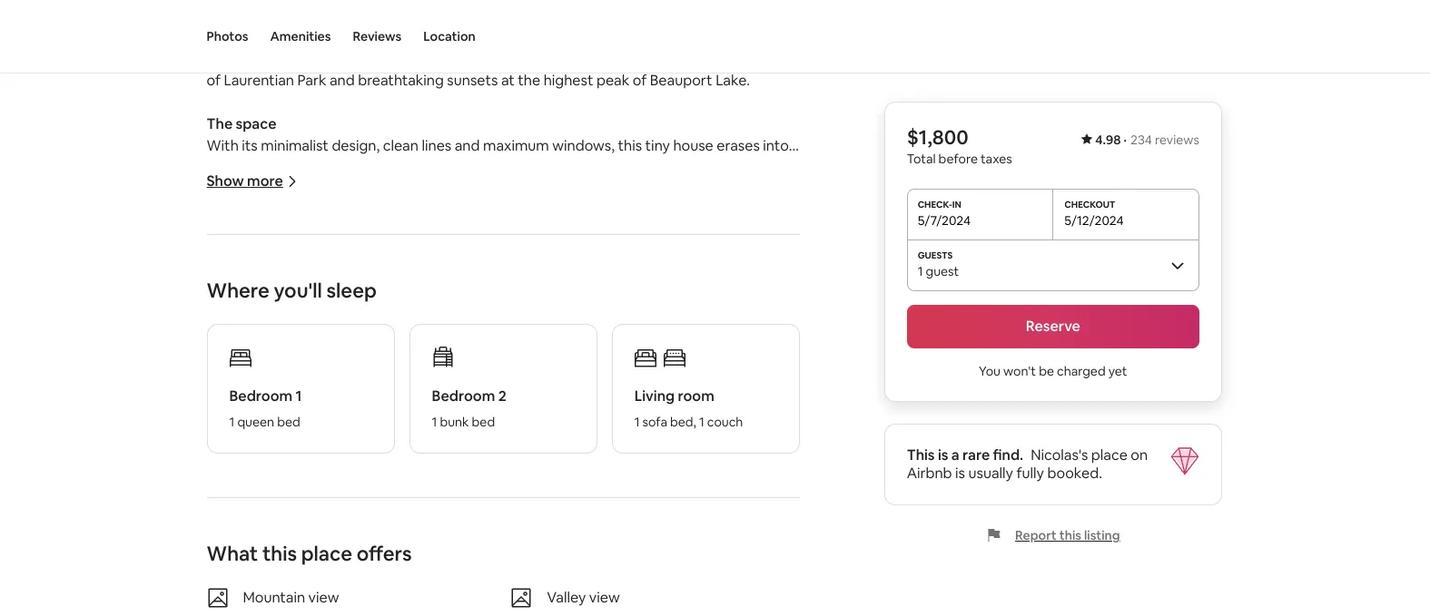 Task type: describe. For each thing, give the bounding box(es) containing it.
and inside the "mica", high-end micro-hosting located in the heart of the boreal forest. live the immersive experience of nature just 25 minutes from old quebec. enjoy panoramic views of laurentian park and breathtaking sunsets at the highest peak of beauport lake.
[[330, 71, 355, 90]]

live
[[717, 28, 743, 47]]

to down access:
[[279, 289, 294, 308]]

an
[[519, 267, 535, 286]]

views
[[760, 49, 798, 68]]

inside
[[627, 333, 665, 352]]

characteristic
[[549, 180, 640, 199]]

blonde
[[207, 180, 253, 199]]

1 inside the bedroom 2 1 bunk bed
[[432, 414, 437, 431]]

1 left queen
[[229, 414, 235, 431]]

yet
[[1109, 363, 1128, 380]]

mountain
[[403, 202, 467, 221]]

0 horizontal spatial place
[[301, 542, 352, 567]]

tiny
[[645, 137, 670, 156]]

location
[[423, 28, 476, 45]]

end
[[322, 28, 348, 47]]

to down clean
[[392, 158, 407, 177]]

"mica",
[[235, 28, 285, 47]]

outside.
[[369, 355, 422, 374]]

uber.
[[588, 398, 623, 417]]

and up mica
[[291, 180, 316, 199]]

1 vertical spatial a
[[952, 446, 960, 465]]

find.
[[994, 446, 1024, 465]]

of right peak
[[633, 71, 647, 90]]

1 horizontal spatial by
[[496, 333, 512, 352]]

windows,
[[552, 137, 615, 156]]

immersive
[[207, 49, 275, 68]]

the right at
[[518, 71, 541, 90]]

a inside movements between the 2 floors are made by a ladder located inside the micro-house or by the staircase located outside.
[[516, 333, 523, 352]]

rocky
[[643, 180, 680, 199]]

and up sight.
[[455, 137, 480, 156]]

is inside nicolas's place on airbnb is usually fully booked.
[[956, 464, 966, 483]]

environment.
[[635, 202, 724, 221]]

staircase
[[252, 355, 312, 374]]

up
[[503, 180, 520, 199]]

what this place offers
[[207, 542, 412, 567]]

make
[[463, 180, 499, 199]]

guest
[[926, 263, 960, 280]]

chalet.
[[372, 289, 419, 308]]

0 horizontal spatial into
[[587, 202, 613, 221]]

beauport
[[650, 71, 713, 90]]

its down characteristic
[[616, 202, 632, 221]]

bunk
[[440, 414, 469, 431]]

lines
[[422, 137, 452, 156]]

bedroom for bedroom 1
[[229, 387, 293, 406]]

at
[[501, 71, 515, 90]]

available
[[579, 289, 637, 308]]

fits
[[498, 202, 519, 221]]

car
[[637, 267, 658, 286]]

enjoy
[[647, 49, 683, 68]]

it
[[207, 398, 216, 417]]

report this listing button
[[987, 528, 1121, 544]]

between
[[288, 333, 348, 352]]

bedroom 1 1 queen bed
[[229, 387, 302, 431]]

reviews
[[353, 28, 402, 45]]

quebec.
[[587, 49, 643, 68]]

house inside movements between the 2 floors are made by a ladder located inside the micro-house or by the staircase located outside.
[[738, 333, 778, 352]]

of up old
[[581, 28, 595, 47]]

the right 'in'
[[516, 28, 539, 47]]

amenities
[[270, 28, 331, 45]]

peak
[[597, 71, 630, 90]]

sunsets
[[447, 71, 498, 90]]

the down tiny
[[648, 158, 671, 177]]

1 inside winter access: from november 1 to april 15, an all-wheel drive car (awd, 4wd) or 4x4 is required to access the chalet. a shuttle service is also available ($)
[[437, 267, 443, 286]]

nicolas's
[[1031, 446, 1089, 465]]

all-
[[538, 267, 558, 286]]

of down immersive
[[207, 71, 221, 90]]

the for the space with its minimalist design, clean lines and maximum windows, this tiny house erases into its surroundings, giving way to nature's sight. taking its name from the mineral with blonde hues and silver reflections that make up the characteristic rocky outcrops of mont tourbillon, mica clings to the mountain and fits perfectly into its environment.
[[207, 115, 233, 134]]

2 inside movements between the 2 floors are made by a ladder located inside the micro-house or by the staircase located outside.
[[377, 333, 385, 352]]

0 horizontal spatial located
[[315, 355, 365, 374]]

required
[[220, 289, 276, 308]]

ladder
[[527, 333, 569, 352]]

is right this
[[939, 446, 949, 465]]

this for what this place offers
[[262, 542, 297, 567]]

1 inside dropdown button
[[918, 263, 924, 280]]

report this listing
[[1016, 528, 1121, 544]]

taxes
[[981, 151, 1013, 167]]

4wd)
[[707, 267, 745, 286]]

show
[[207, 172, 244, 191]]

(awd,
[[662, 267, 704, 286]]

the "mica", high-end micro-hosting located in the heart of the boreal forest. live the immersive experience of nature just 25 minutes from old quebec. enjoy panoramic views of laurentian park and breathtaking sunsets at the highest peak of beauport lake.
[[207, 28, 801, 90]]

november
[[363, 267, 434, 286]]

·
[[1124, 132, 1128, 148]]

the down movements
[[226, 355, 249, 374]]

the up quebec.
[[599, 28, 621, 47]]

5/12/2024
[[1065, 213, 1124, 229]]

more
[[247, 172, 283, 191]]

amenities button
[[270, 0, 331, 73]]

possible
[[258, 398, 313, 417]]

april
[[464, 267, 495, 286]]

a
[[422, 289, 433, 308]]

where you'll sleep
[[207, 278, 377, 304]]

minutes
[[467, 49, 521, 68]]

report
[[1016, 528, 1057, 544]]

mica
[[279, 202, 315, 221]]

photos
[[207, 28, 248, 45]]

the space with its minimalist design, clean lines and maximum windows, this tiny house erases into its surroundings, giving way to nature's sight. taking its name from the mineral with blonde hues and silver reflections that make up the characteristic rocky outcrops of mont tourbillon, mica clings to the mountain and fits perfectly into its environment.
[[207, 115, 802, 221]]

4.98
[[1096, 132, 1122, 148]]

bed for 2
[[472, 414, 495, 431]]

airbnb
[[907, 464, 953, 483]]

space
[[236, 115, 276, 134]]

also
[[549, 289, 576, 308]]

to right possible
[[316, 398, 331, 417]]

design,
[[332, 137, 380, 156]]

just
[[420, 49, 444, 68]]

shuttle
[[436, 289, 482, 308]]

hosting
[[394, 28, 445, 47]]



Task type: vqa. For each thing, say whether or not it's contained in the screenshot.
'booked.' at the right bottom of page
yes



Task type: locate. For each thing, give the bounding box(es) containing it.
bedroom inside the bedroom 1 1 queen bed
[[229, 387, 293, 406]]

view for valley view
[[589, 589, 620, 608]]

the down from at the left of page
[[346, 289, 368, 308]]

2 down movements between the 2 floors are made by a ladder located inside the micro-house or by the staircase located outside.
[[498, 387, 507, 406]]

0 horizontal spatial bedroom
[[229, 387, 293, 406]]

place inside nicolas's place on airbnb is usually fully booked.
[[1092, 446, 1128, 465]]

made
[[454, 333, 493, 352]]

its down 'with'
[[207, 158, 222, 177]]

1 vertical spatial by
[[207, 355, 223, 374]]

its left 'name'
[[553, 158, 568, 177]]

tourbillon,
[[207, 202, 276, 221]]

1 horizontal spatial into
[[763, 137, 789, 156]]

1 vertical spatial or
[[781, 333, 795, 352]]

hues
[[256, 180, 288, 199]]

0 horizontal spatial bed
[[277, 414, 300, 431]]

0 horizontal spatial view
[[308, 589, 339, 608]]

1 vertical spatial micro-
[[694, 333, 738, 352]]

the down outside.
[[383, 398, 405, 417]]

of inside the space with its minimalist design, clean lines and maximum windows, this tiny house erases into its surroundings, giving way to nature's sight. taking its name from the mineral with blonde hues and silver reflections that make up the characteristic rocky outcrops of mont tourbillon, mica clings to the mountain and fits perfectly into its environment.
[[747, 180, 761, 199]]

1 left guest
[[918, 263, 924, 280]]

bed right queen
[[277, 414, 300, 431]]

0 vertical spatial located
[[448, 28, 499, 47]]

access down from at the left of page
[[297, 289, 343, 308]]

or right taxi on the bottom
[[571, 398, 585, 417]]

house up "mineral"
[[673, 137, 714, 156]]

total
[[907, 151, 936, 167]]

0 horizontal spatial micro-
[[351, 28, 394, 47]]

2 vertical spatial or
[[571, 398, 585, 417]]

bedroom inside the bedroom 2 1 bunk bed
[[432, 387, 495, 406]]

by
[[496, 333, 512, 352], [207, 355, 223, 374], [522, 398, 538, 417]]

is down winter
[[207, 289, 217, 308]]

reflections
[[357, 180, 429, 199]]

2 horizontal spatial by
[[522, 398, 538, 417]]

and right park
[[330, 71, 355, 90]]

1 bed from the left
[[277, 414, 300, 431]]

1 left bunk
[[432, 414, 437, 431]]

nature
[[374, 49, 417, 68]]

bedroom up bunk
[[432, 387, 495, 406]]

photos button
[[207, 0, 248, 73]]

bed for 1
[[277, 414, 300, 431]]

2 horizontal spatial located
[[573, 333, 623, 352]]

1 vertical spatial into
[[587, 202, 613, 221]]

1 down the staircase
[[296, 387, 302, 406]]

0 vertical spatial or
[[749, 267, 763, 286]]

1 horizontal spatial place
[[1092, 446, 1128, 465]]

the for the "mica", high-end micro-hosting located in the heart of the boreal forest. live the immersive experience of nature just 25 minutes from old quebec. enjoy panoramic views of laurentian park and breathtaking sunsets at the highest peak of beauport lake.
[[207, 28, 232, 47]]

a
[[516, 333, 523, 352], [952, 446, 960, 465]]

this
[[907, 446, 935, 465]]

by down movements
[[207, 355, 223, 374]]

or
[[749, 267, 763, 286], [781, 333, 795, 352], [571, 398, 585, 417]]

1 guest
[[918, 263, 960, 280]]

from
[[524, 49, 556, 68], [612, 158, 645, 177]]

2 inside the bedroom 2 1 bunk bed
[[498, 387, 507, 406]]

this
[[618, 137, 642, 156], [1060, 528, 1082, 544], [262, 542, 297, 567]]

reserve
[[1026, 317, 1081, 336]]

15,
[[498, 267, 516, 286]]

the up 'with'
[[207, 115, 233, 134]]

2 the from the top
[[207, 115, 233, 134]]

that
[[432, 180, 459, 199]]

and
[[330, 71, 355, 90], [455, 137, 480, 156], [291, 180, 316, 199], [470, 202, 495, 221]]

the right live on the right top of page
[[747, 28, 769, 47]]

erases
[[717, 137, 760, 156]]

2 vertical spatial located
[[315, 355, 365, 374]]

2 up outside.
[[377, 333, 385, 352]]

1 horizontal spatial bed
[[472, 414, 495, 431]]

by left taxi on the bottom
[[522, 398, 538, 417]]

2 vertical spatial by
[[522, 398, 538, 417]]

0 vertical spatial into
[[763, 137, 789, 156]]

drive
[[601, 267, 634, 286]]

access inside winter access: from november 1 to april 15, an all-wheel drive car (awd, 4wd) or 4x4 is required to access the chalet. a shuttle service is also available ($)
[[297, 289, 343, 308]]

from
[[326, 267, 360, 286]]

show more
[[207, 172, 283, 191]]

surroundings,
[[226, 158, 316, 177]]

0 horizontal spatial house
[[673, 137, 714, 156]]

the up immersive
[[207, 28, 232, 47]]

the inside the space with its minimalist design, clean lines and maximum windows, this tiny house erases into its surroundings, giving way to nature's sight. taking its name from the mineral with blonde hues and silver reflections that make up the characteristic rocky outcrops of mont tourbillon, mica clings to the mountain and fits perfectly into its environment.
[[207, 115, 233, 134]]

bedroom 2 1 bunk bed
[[432, 387, 507, 431]]

from down heart
[[524, 49, 556, 68]]

view down what this place offers at left bottom
[[308, 589, 339, 608]]

$1,800
[[907, 124, 969, 150]]

micro-
[[351, 28, 394, 47], [694, 333, 738, 352]]

house inside the space with its minimalist design, clean lines and maximum windows, this tiny house erases into its surroundings, giving way to nature's sight. taking its name from the mineral with blonde hues and silver reflections that make up the characteristic rocky outcrops of mont tourbillon, mica clings to the mountain and fits perfectly into its environment.
[[673, 137, 714, 156]]

is right the it
[[219, 398, 229, 417]]

0 horizontal spatial by
[[207, 355, 223, 374]]

way
[[363, 158, 389, 177]]

0 vertical spatial access
[[297, 289, 343, 308]]

is left 'also'
[[536, 289, 546, 308]]

0 horizontal spatial 2
[[377, 333, 385, 352]]

1 the from the top
[[207, 28, 232, 47]]

0 vertical spatial micro-
[[351, 28, 394, 47]]

park
[[297, 71, 326, 90]]

1 bedroom from the left
[[229, 387, 293, 406]]

before
[[939, 151, 979, 167]]

taking
[[506, 158, 549, 177]]

the inside the "mica", high-end micro-hosting located in the heart of the boreal forest. live the immersive experience of nature just 25 minutes from old quebec. enjoy panoramic views of laurentian park and breathtaking sunsets at the highest peak of beauport lake.
[[207, 28, 232, 47]]

into right "erases"
[[763, 137, 789, 156]]

1 horizontal spatial a
[[952, 446, 960, 465]]

laurentian
[[224, 71, 294, 90]]

with
[[207, 137, 239, 156]]

this left tiny
[[618, 137, 642, 156]]

this for report this listing
[[1060, 528, 1082, 544]]

2 view from the left
[[589, 589, 620, 608]]

located inside the "mica", high-end micro-hosting located in the heart of the boreal forest. live the immersive experience of nature just 25 minutes from old quebec. enjoy panoramic views of laurentian park and breathtaking sunsets at the highest peak of beauport lake.
[[448, 28, 499, 47]]

bedroom up queen
[[229, 387, 293, 406]]

micro- inside movements between the 2 floors are made by a ladder located inside the micro-house or by the staircase located outside.
[[694, 333, 738, 352]]

from inside the "mica", high-end micro-hosting located in the heart of the boreal forest. live the immersive experience of nature just 25 minutes from old quebec. enjoy panoramic views of laurentian park and breathtaking sunsets at the highest peak of beauport lake.
[[524, 49, 556, 68]]

0 vertical spatial place
[[1092, 446, 1128, 465]]

a left 'ladder'
[[516, 333, 523, 352]]

usually
[[969, 464, 1014, 483]]

1 horizontal spatial micro-
[[694, 333, 738, 352]]

1 horizontal spatial view
[[589, 589, 620, 608]]

located up 25 at the left
[[448, 28, 499, 47]]

or for 4wd)
[[749, 267, 763, 286]]

nicolas's place on airbnb is usually fully booked.
[[907, 446, 1148, 483]]

bedroom for bedroom 2
[[432, 387, 495, 406]]

2 bedroom from the left
[[432, 387, 495, 406]]

bed right bunk
[[472, 414, 495, 431]]

1 left sofa
[[635, 414, 640, 431]]

2 horizontal spatial or
[[781, 333, 795, 352]]

reserve button
[[907, 305, 1200, 349]]

1 horizontal spatial bedroom
[[432, 387, 495, 406]]

1 horizontal spatial this
[[618, 137, 642, 156]]

rare
[[963, 446, 991, 465]]

234
[[1131, 132, 1153, 148]]

from inside the space with its minimalist design, clean lines and maximum windows, this tiny house erases into its surroundings, giving way to nature's sight. taking its name from the mineral with blonde hues and silver reflections that make up the characteristic rocky outcrops of mont tourbillon, mica clings to the mountain and fits perfectly into its environment.
[[612, 158, 645, 177]]

bed inside the bedroom 1 1 queen bed
[[277, 414, 300, 431]]

maximum
[[483, 137, 549, 156]]

show more button
[[207, 172, 298, 191]]

this inside the space with its minimalist design, clean lines and maximum windows, this tiny house erases into its surroundings, giving way to nature's sight. taking its name from the mineral with blonde hues and silver reflections that make up the characteristic rocky outcrops of mont tourbillon, mica clings to the mountain and fits perfectly into its environment.
[[618, 137, 642, 156]]

reviews
[[1156, 132, 1200, 148]]

1 vertical spatial from
[[612, 158, 645, 177]]

nature's
[[410, 158, 463, 177]]

1 up shuttle
[[437, 267, 443, 286]]

experience
[[279, 49, 353, 68]]

view
[[308, 589, 339, 608], [589, 589, 620, 608]]

its down space
[[242, 137, 258, 156]]

a left rare
[[952, 446, 960, 465]]

($)
[[640, 289, 658, 308]]

movements between the 2 floors are made by a ladder located inside the micro-house or by the staircase located outside.
[[207, 333, 799, 374]]

place up mountain view
[[301, 542, 352, 567]]

1 horizontal spatial or
[[749, 267, 763, 286]]

view for mountain view
[[308, 589, 339, 608]]

taxi
[[542, 398, 568, 417]]

mineral
[[674, 158, 723, 177]]

living room 1 sofa bed, 1 couch
[[635, 387, 743, 431]]

view right valley
[[589, 589, 620, 608]]

or inside movements between the 2 floors are made by a ladder located inside the micro-house or by the staircase located outside.
[[781, 333, 795, 352]]

1 horizontal spatial located
[[448, 28, 499, 47]]

place
[[1092, 446, 1128, 465], [301, 542, 352, 567]]

floors
[[388, 333, 427, 352]]

0 horizontal spatial or
[[571, 398, 585, 417]]

sight.
[[466, 158, 503, 177]]

or down 4x4 at top right
[[781, 333, 795, 352]]

0 horizontal spatial this
[[262, 542, 297, 567]]

access down outside.
[[334, 398, 380, 417]]

of down reviews
[[356, 49, 370, 68]]

the down taking
[[523, 180, 546, 199]]

2 bed from the left
[[472, 414, 495, 431]]

located down the between
[[315, 355, 365, 374]]

not
[[232, 398, 255, 417]]

fully
[[1017, 464, 1045, 483]]

1 view from the left
[[308, 589, 339, 608]]

won't
[[1004, 363, 1037, 380]]

highest
[[544, 71, 593, 90]]

reviews button
[[353, 0, 402, 73]]

2
[[377, 333, 385, 352], [498, 387, 507, 406]]

the up outside.
[[351, 333, 374, 352]]

1 horizontal spatial 2
[[498, 387, 507, 406]]

to up shuttle
[[446, 267, 461, 286]]

or inside winter access: from november 1 to april 15, an all-wheel drive car (awd, 4wd) or 4x4 is required to access the chalet. a shuttle service is also available ($)
[[749, 267, 763, 286]]

or for house
[[781, 333, 795, 352]]

couch
[[707, 414, 743, 431]]

sleep
[[326, 278, 377, 304]]

service
[[486, 289, 533, 308]]

to
[[392, 158, 407, 177], [360, 202, 374, 221], [446, 267, 461, 286], [279, 289, 294, 308], [316, 398, 331, 417]]

4x4
[[766, 267, 790, 286]]

minimalist
[[261, 137, 329, 156]]

2 horizontal spatial this
[[1060, 528, 1082, 544]]

location button
[[423, 0, 476, 73]]

0 vertical spatial 2
[[377, 333, 385, 352]]

from right 'name'
[[612, 158, 645, 177]]

the right inside
[[669, 333, 691, 352]]

the down reflections on the left of the page
[[378, 202, 400, 221]]

micro- inside the "mica", high-end micro-hosting located in the heart of the boreal forest. live the immersive experience of nature just 25 minutes from old quebec. enjoy panoramic views of laurentian park and breathtaking sunsets at the highest peak of beauport lake.
[[351, 28, 394, 47]]

into down characteristic
[[587, 202, 613, 221]]

0 vertical spatial from
[[524, 49, 556, 68]]

house down 4x4 at top right
[[738, 333, 778, 352]]

the inside winter access: from november 1 to april 15, an all-wheel drive car (awd, 4wd) or 4x4 is required to access the chalet. a shuttle service is also available ($)
[[346, 289, 368, 308]]

0 vertical spatial house
[[673, 137, 714, 156]]

this up mountain
[[262, 542, 297, 567]]

1 vertical spatial access
[[334, 398, 380, 417]]

clings
[[318, 202, 357, 221]]

0 horizontal spatial a
[[516, 333, 523, 352]]

1 vertical spatial 2
[[498, 387, 507, 406]]

1 guest button
[[907, 240, 1200, 291]]

micro- up nature at the left of the page
[[351, 28, 394, 47]]

1 horizontal spatial from
[[612, 158, 645, 177]]

access
[[297, 289, 343, 308], [334, 398, 380, 417]]

on
[[1131, 446, 1148, 465]]

is left usually
[[956, 464, 966, 483]]

bed inside the bedroom 2 1 bunk bed
[[472, 414, 495, 431]]

mont
[[764, 180, 799, 199]]

living
[[635, 387, 675, 406]]

0 horizontal spatial from
[[524, 49, 556, 68]]

by right made
[[496, 333, 512, 352]]

panoramic
[[686, 49, 757, 68]]

micro- up room
[[694, 333, 738, 352]]

queen
[[237, 414, 274, 431]]

this left listing
[[1060, 528, 1082, 544]]

located down available
[[573, 333, 623, 352]]

place left the on
[[1092, 446, 1128, 465]]

silver
[[320, 180, 354, 199]]

1 horizontal spatial house
[[738, 333, 778, 352]]

1 vertical spatial the
[[207, 115, 233, 134]]

1 vertical spatial place
[[301, 542, 352, 567]]

located
[[448, 28, 499, 47], [573, 333, 623, 352], [315, 355, 365, 374]]

it is not possible to access the accommodation by taxi or uber.
[[207, 398, 623, 417]]

or left 4x4 at top right
[[749, 267, 763, 286]]

0 vertical spatial by
[[496, 333, 512, 352]]

0 vertical spatial a
[[516, 333, 523, 352]]

of down with in the right of the page
[[747, 180, 761, 199]]

winter access: from november 1 to april 15, an all-wheel drive car (awd, 4wd) or 4x4 is required to access the chalet. a shuttle service is also available ($)
[[207, 267, 794, 308]]

0 vertical spatial the
[[207, 28, 232, 47]]

1 right bed,
[[699, 414, 705, 431]]

1 vertical spatial house
[[738, 333, 778, 352]]

in
[[502, 28, 513, 47]]

1 vertical spatial located
[[573, 333, 623, 352]]

and down make at the left top of the page
[[470, 202, 495, 221]]

to right clings
[[360, 202, 374, 221]]



